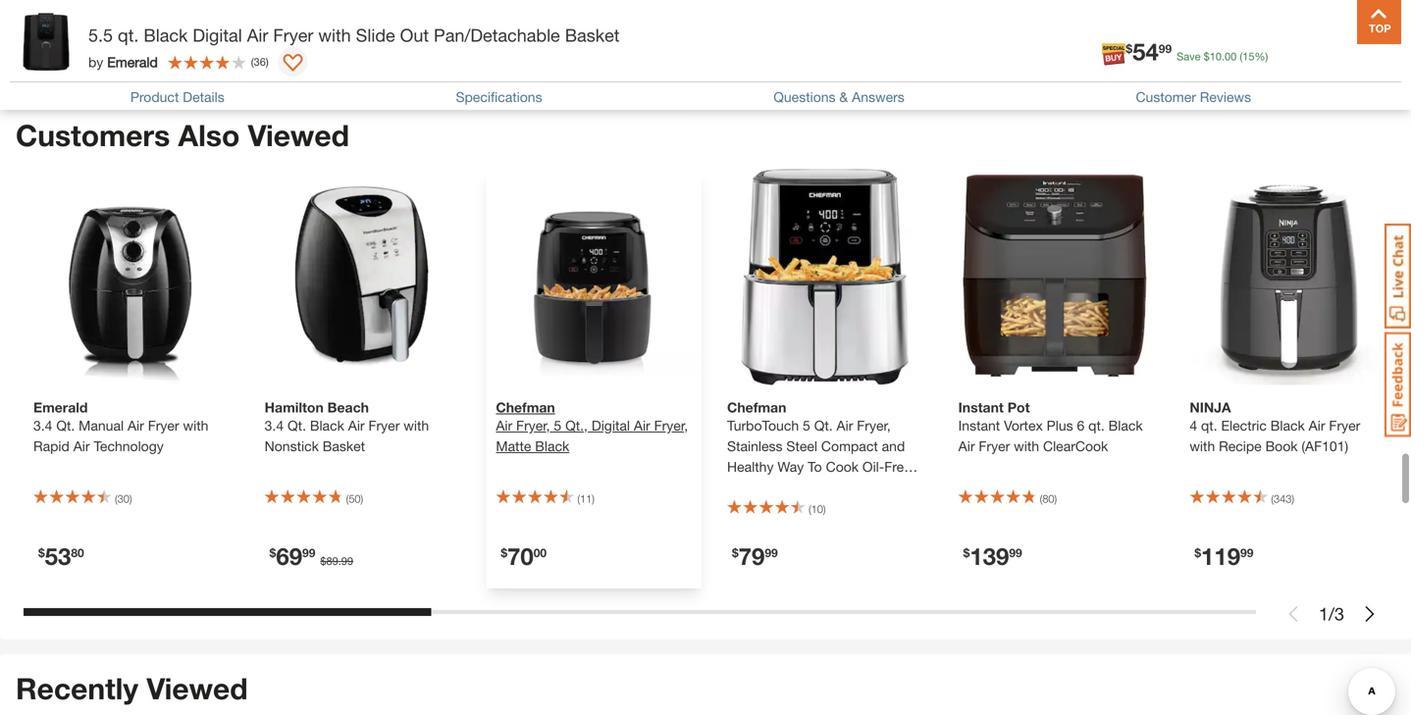 Task type: describe. For each thing, give the bounding box(es) containing it.
( for 70
[[578, 493, 580, 505]]

air up matte
[[496, 418, 513, 434]]

%)
[[1255, 50, 1269, 63]]

fryer inside hamilton beach 3.4 qt. black air fryer with nonstick basket
[[369, 418, 400, 434]]

( 80 )
[[1040, 493, 1058, 505]]

139
[[970, 542, 1010, 570]]

$ 54 99
[[1126, 37, 1172, 65]]

details
[[183, 89, 225, 105]]

00 inside $ 70 00
[[534, 546, 547, 560]]

1 / 3
[[1319, 604, 1345, 625]]

( 11 )
[[578, 493, 595, 505]]

emerald 3.4 qt. manual air fryer with rapid air technology
[[33, 399, 209, 454]]

chefman turbotouch 5 qt. air fryer, stainless steel compact and healthy way to cook oil-free, one-touch digital controls
[[727, 399, 916, 496]]

qt. inside ninja 4 qt. electric black air fryer with recipe book (af101)
[[1202, 418, 1218, 434]]

cook
[[826, 459, 859, 475]]

out
[[400, 25, 429, 46]]

pan/detachable
[[434, 25, 560, 46]]

qt. for 79
[[815, 418, 833, 434]]

fryer up display image
[[273, 25, 314, 46]]

15
[[1243, 50, 1255, 63]]

fryer inside instant pot instant vortex plus 6 qt. black air fryer with clearcook
[[979, 438, 1011, 454]]

black up the by emerald on the top
[[144, 25, 188, 46]]

next slide image
[[1363, 607, 1378, 622]]

hamilton beach 3.4 qt. black air fryer with nonstick basket
[[265, 399, 429, 454]]

( 30 )
[[115, 493, 132, 505]]

36
[[254, 55, 266, 68]]

live chat image
[[1385, 224, 1412, 329]]

qt.,
[[566, 418, 588, 434]]

one-
[[727, 479, 758, 496]]

$ 119 99
[[1195, 542, 1254, 570]]

matte
[[496, 438, 532, 454]]

54
[[1133, 37, 1159, 65]]

questions & answers
[[774, 89, 905, 105]]

0 vertical spatial viewed
[[248, 118, 349, 153]]

( for 79
[[809, 503, 812, 516]]

book
[[1266, 438, 1298, 454]]

air inside instant pot instant vortex plus 6 qt. black air fryer with clearcook
[[959, 438, 975, 454]]

(af101)
[[1302, 438, 1349, 454]]

( 50 )
[[346, 493, 363, 505]]

3.4 inside hamilton beach 3.4 qt. black air fryer with nonstick basket
[[265, 418, 284, 434]]

5 inside chefman air fryer, 5 qt., digital air fryer, matte black
[[554, 418, 562, 434]]

343
[[1274, 493, 1292, 505]]

compact
[[822, 438, 878, 454]]

$ for 79
[[732, 546, 739, 560]]

air up technology
[[128, 418, 144, 434]]

) for 139
[[1055, 493, 1058, 505]]

30
[[117, 493, 129, 505]]

with inside hamilton beach 3.4 qt. black air fryer with nonstick basket
[[404, 418, 429, 434]]

qt. for $
[[288, 418, 306, 434]]

chefman air fryer, 5 qt., digital air fryer, matte black
[[496, 399, 688, 454]]

70
[[508, 542, 534, 570]]

99 for 119
[[1241, 546, 1254, 560]]

technology
[[94, 438, 164, 454]]

( 10 )
[[809, 503, 826, 516]]

healthy
[[727, 459, 774, 475]]

5.5
[[88, 25, 113, 46]]

recently viewed
[[16, 671, 248, 706]]

product details
[[130, 89, 225, 105]]

$ 139 99
[[964, 542, 1023, 570]]

( left the %) in the right of the page
[[1240, 50, 1243, 63]]

touch
[[758, 479, 795, 496]]

2 fryer, from the left
[[654, 418, 688, 434]]

with inside instant pot instant vortex plus 6 qt. black air fryer with clearcook
[[1014, 438, 1040, 454]]

by
[[88, 54, 103, 70]]

turbotouch
[[727, 418, 799, 434]]

also
[[178, 118, 240, 153]]

with inside emerald 3.4 qt. manual air fryer with rapid air technology
[[183, 418, 209, 434]]

black inside ninja 4 qt. electric black air fryer with recipe book (af101)
[[1271, 418, 1306, 434]]

ninja
[[1190, 399, 1232, 416]]

pot
[[1008, 399, 1030, 416]]

slide
[[356, 25, 395, 46]]

way
[[778, 459, 804, 475]]

vortex
[[1004, 418, 1043, 434]]

qt. inside instant pot instant vortex plus 6 qt. black air fryer with clearcook
[[1089, 418, 1105, 434]]

steel
[[787, 438, 818, 454]]

0 vertical spatial digital
[[193, 25, 242, 46]]

air inside hamilton beach 3.4 qt. black air fryer with nonstick basket
[[348, 418, 365, 434]]

stainless
[[727, 438, 783, 454]]

black inside chefman air fryer, 5 qt., digital air fryer, matte black
[[535, 438, 570, 454]]

1 horizontal spatial 00
[[1225, 50, 1237, 63]]

save
[[1177, 50, 1201, 63]]

79
[[739, 542, 765, 570]]

1 fryer, from the left
[[516, 418, 550, 434]]

3
[[1335, 604, 1345, 625]]

50
[[349, 493, 361, 505]]

customers also viewed
[[16, 118, 349, 153]]

( for $
[[346, 493, 349, 505]]

digital inside chefman air fryer, 5 qt., digital air fryer, matte black
[[592, 418, 630, 434]]

chefman for 79
[[727, 399, 787, 416]]

customers
[[16, 118, 170, 153]]

4 qt. electric black air fryer with recipe book (af101) image
[[1180, 170, 1396, 385]]

53
[[45, 542, 71, 570]]

11
[[580, 493, 592, 505]]

instant pot instant vortex plus 6 qt. black air fryer with clearcook
[[959, 399, 1143, 454]]

) for $
[[361, 493, 363, 505]]

$ for 69
[[270, 546, 276, 560]]

( 36 )
[[251, 55, 269, 68]]

$ 53 80
[[38, 542, 84, 570]]

99 for 69
[[302, 546, 316, 560]]

specifications
[[456, 89, 543, 105]]

hamilton
[[265, 399, 324, 416]]

oil-
[[863, 459, 885, 475]]

turbotouch 5 qt. air fryer, stainless steel compact and healthy way to cook oil-free, one-touch digital controls image
[[718, 170, 933, 385]]

air right 'qt.,'
[[634, 418, 651, 434]]

$ for 54
[[1126, 42, 1133, 56]]

rapid
[[33, 438, 70, 454]]

by emerald
[[88, 54, 158, 70]]

( left display image
[[251, 55, 254, 68]]

( 343 )
[[1272, 493, 1295, 505]]

clearcook
[[1044, 438, 1109, 454]]

recently
[[16, 671, 138, 706]]



Task type: locate. For each thing, give the bounding box(es) containing it.
( for 119
[[1272, 493, 1274, 505]]

product
[[130, 89, 179, 105]]

5 inside chefman turbotouch 5 qt. air fryer, stainless steel compact and healthy way to cook oil-free, one-touch digital controls
[[803, 418, 811, 434]]

2 qt. from the left
[[288, 418, 306, 434]]

this is the first slide image
[[1286, 607, 1302, 622]]

qt. down hamilton
[[288, 418, 306, 434]]

2 horizontal spatial qt.
[[1202, 418, 1218, 434]]

) for 53
[[129, 493, 132, 505]]

and
[[882, 438, 905, 454]]

$ 69 99 $ 89 . 99
[[270, 542, 353, 570]]

) for 79
[[824, 503, 826, 516]]

$ inside $ 119 99
[[1195, 546, 1202, 560]]

( down book
[[1272, 493, 1274, 505]]

fryer, inside chefman turbotouch 5 qt. air fryer, stainless steel compact and healthy way to cook oil-free, one-touch digital controls
[[857, 418, 891, 434]]

2 horizontal spatial fryer,
[[857, 418, 891, 434]]

1 horizontal spatial chefman
[[727, 399, 787, 416]]

2 3.4 from the left
[[265, 418, 284, 434]]

1 horizontal spatial basket
[[565, 25, 620, 46]]

qt. up the by emerald on the top
[[118, 25, 139, 46]]

99 inside $ 54 99
[[1159, 42, 1172, 56]]

customer reviews
[[1136, 89, 1252, 105]]

1 horizontal spatial 3.4
[[265, 418, 284, 434]]

. left 15
[[1222, 50, 1225, 63]]

5.5 qt. black digital air fryer with slide out pan/detachable basket
[[88, 25, 620, 46]]

2 chefman from the left
[[727, 399, 787, 416]]

fryer, up and
[[857, 418, 891, 434]]

digital right 'qt.,'
[[592, 418, 630, 434]]

1 chefman from the left
[[496, 399, 555, 416]]

99 for 54
[[1159, 42, 1172, 56]]

product image image
[[15, 10, 79, 74]]

chefman inside chefman air fryer, 5 qt., digital air fryer, matte black
[[496, 399, 555, 416]]

1 vertical spatial emerald
[[33, 399, 88, 416]]

10 right save
[[1210, 50, 1222, 63]]

basket inside hamilton beach 3.4 qt. black air fryer with nonstick basket
[[323, 438, 365, 454]]

1 5 from the left
[[554, 418, 562, 434]]

instant left the pot
[[959, 399, 1004, 416]]

1 qt. from the left
[[56, 418, 75, 434]]

$ for 53
[[38, 546, 45, 560]]

chefman for 70
[[496, 399, 555, 416]]

instant
[[959, 399, 1004, 416], [959, 418, 1001, 434]]

air up "(af101)"
[[1309, 418, 1326, 434]]

thumbnail image
[[15, 0, 309, 77]]

1 vertical spatial digital
[[592, 418, 630, 434]]

0 horizontal spatial 80
[[71, 546, 84, 560]]

(
[[1240, 50, 1243, 63], [251, 55, 254, 68], [115, 493, 117, 505], [346, 493, 349, 505], [578, 493, 580, 505], [1040, 493, 1043, 505], [1272, 493, 1274, 505], [809, 503, 812, 516]]

answers
[[852, 89, 905, 105]]

fryer down vortex
[[979, 438, 1011, 454]]

10
[[1210, 50, 1222, 63], [812, 503, 824, 516]]

1 horizontal spatial 80
[[1043, 493, 1055, 505]]

fryer, left turbotouch
[[654, 418, 688, 434]]

&
[[840, 89, 848, 105]]

) for 70
[[592, 493, 595, 505]]

0 vertical spatial 10
[[1210, 50, 1222, 63]]

0 horizontal spatial 10
[[812, 503, 824, 516]]

with
[[318, 25, 351, 46], [183, 418, 209, 434], [404, 418, 429, 434], [1014, 438, 1040, 454], [1190, 438, 1216, 454]]

controls
[[841, 479, 893, 496]]

top button
[[1358, 0, 1402, 44]]

6
[[1077, 418, 1085, 434]]

plus
[[1047, 418, 1074, 434]]

emerald right by
[[107, 54, 158, 70]]

0 horizontal spatial qt.
[[56, 418, 75, 434]]

99 for 79
[[765, 546, 778, 560]]

3.4 down hamilton
[[265, 418, 284, 434]]

1 horizontal spatial 10
[[1210, 50, 1222, 63]]

1 horizontal spatial qt.
[[1089, 418, 1105, 434]]

. right 69
[[338, 555, 341, 568]]

fryer down beach
[[369, 418, 400, 434]]

( up $ 69 99 $ 89 . 99
[[346, 493, 349, 505]]

qt. inside hamilton beach 3.4 qt. black air fryer with nonstick basket
[[288, 418, 306, 434]]

manual
[[79, 418, 124, 434]]

fryer,
[[516, 418, 550, 434], [654, 418, 688, 434], [857, 418, 891, 434]]

0 horizontal spatial emerald
[[33, 399, 88, 416]]

beach
[[328, 399, 369, 416]]

viewed
[[248, 118, 349, 153], [147, 671, 248, 706]]

1 vertical spatial 10
[[812, 503, 824, 516]]

qt. right 4
[[1202, 418, 1218, 434]]

to
[[808, 459, 822, 475]]

0 horizontal spatial digital
[[193, 25, 242, 46]]

1 vertical spatial .
[[338, 555, 341, 568]]

69
[[276, 542, 302, 570]]

qt. inside chefman turbotouch 5 qt. air fryer, stainless steel compact and healthy way to cook oil-free, one-touch digital controls
[[815, 418, 833, 434]]

( down chefman air fryer, 5 qt., digital air fryer, matte black
[[578, 493, 580, 505]]

feedback link image
[[1385, 332, 1412, 438]]

0 horizontal spatial basket
[[323, 438, 365, 454]]

air down beach
[[348, 418, 365, 434]]

1 vertical spatial 80
[[71, 546, 84, 560]]

digital
[[193, 25, 242, 46], [592, 418, 630, 434], [799, 479, 837, 496]]

$ for 70
[[501, 546, 508, 560]]

fryer
[[273, 25, 314, 46], [148, 418, 179, 434], [369, 418, 400, 434], [1330, 418, 1361, 434], [979, 438, 1011, 454]]

( for 53
[[115, 493, 117, 505]]

3.4 up rapid
[[33, 418, 52, 434]]

99 inside '$ 79 99'
[[765, 546, 778, 560]]

) for 119
[[1292, 493, 1295, 505]]

display image
[[283, 54, 303, 74]]

.
[[1222, 50, 1225, 63], [338, 555, 341, 568]]

black inside hamilton beach 3.4 qt. black air fryer with nonstick basket
[[310, 418, 344, 434]]

0 horizontal spatial 3.4
[[33, 418, 52, 434]]

specifications button
[[456, 89, 543, 105], [456, 89, 543, 105]]

1 3.4 from the left
[[33, 418, 52, 434]]

1 vertical spatial viewed
[[147, 671, 248, 706]]

emerald up rapid
[[33, 399, 88, 416]]

1 horizontal spatial digital
[[592, 418, 630, 434]]

with inside ninja 4 qt. electric black air fryer with recipe book (af101)
[[1190, 438, 1216, 454]]

2 vertical spatial digital
[[799, 479, 837, 496]]

0 horizontal spatial chefman
[[496, 399, 555, 416]]

air inside ninja 4 qt. electric black air fryer with recipe book (af101)
[[1309, 418, 1326, 434]]

fryer inside emerald 3.4 qt. manual air fryer with rapid air technology
[[148, 418, 179, 434]]

$ inside $ 70 00
[[501, 546, 508, 560]]

80 inside $ 53 80
[[71, 546, 84, 560]]

3.4 inside emerald 3.4 qt. manual air fryer with rapid air technology
[[33, 418, 52, 434]]

1 horizontal spatial qt.
[[288, 418, 306, 434]]

1 vertical spatial instant
[[959, 418, 1001, 434]]

4
[[1190, 418, 1198, 434]]

99 inside $ 119 99
[[1241, 546, 1254, 560]]

basket
[[565, 25, 620, 46], [323, 438, 365, 454]]

0 horizontal spatial qt.
[[118, 25, 139, 46]]

0 vertical spatial instant
[[959, 399, 1004, 416]]

1 horizontal spatial .
[[1222, 50, 1225, 63]]

3.4 qt. manual air fryer with rapid air technology image
[[24, 170, 239, 385]]

basket right pan/detachable
[[565, 25, 620, 46]]

1 instant from the top
[[959, 399, 1004, 416]]

99 for 139
[[1010, 546, 1023, 560]]

0 horizontal spatial 5
[[554, 418, 562, 434]]

/
[[1329, 604, 1335, 625]]

qt. right 6
[[1089, 418, 1105, 434]]

ninja 4 qt. electric black air fryer with recipe book (af101)
[[1190, 399, 1361, 454]]

fryer up "(af101)"
[[1330, 418, 1361, 434]]

chefman inside chefman turbotouch 5 qt. air fryer, stainless steel compact and healthy way to cook oil-free, one-touch digital controls
[[727, 399, 787, 416]]

3 qt. from the left
[[815, 418, 833, 434]]

black inside instant pot instant vortex plus 6 qt. black air fryer with clearcook
[[1109, 418, 1143, 434]]

3 fryer, from the left
[[857, 418, 891, 434]]

$ inside $ 139 99
[[964, 546, 970, 560]]

black
[[144, 25, 188, 46], [310, 418, 344, 434], [1109, 418, 1143, 434], [1271, 418, 1306, 434], [535, 438, 570, 454]]

5 up steel
[[803, 418, 811, 434]]

qt.
[[56, 418, 75, 434], [288, 418, 306, 434], [815, 418, 833, 434]]

black down 'qt.,'
[[535, 438, 570, 454]]

fryer inside ninja 4 qt. electric black air fryer with recipe book (af101)
[[1330, 418, 1361, 434]]

recipe
[[1219, 438, 1262, 454]]

black down beach
[[310, 418, 344, 434]]

instant left vortex
[[959, 418, 1001, 434]]

2 horizontal spatial qt.
[[815, 418, 833, 434]]

fryer up technology
[[148, 418, 179, 434]]

basket down beach
[[323, 438, 365, 454]]

fryer, up matte
[[516, 418, 550, 434]]

$ 70 00
[[501, 542, 547, 570]]

2 5 from the left
[[803, 418, 811, 434]]

1 horizontal spatial 5
[[803, 418, 811, 434]]

qt. up steel
[[815, 418, 833, 434]]

air
[[247, 25, 268, 46], [128, 418, 144, 434], [348, 418, 365, 434], [496, 418, 513, 434], [634, 418, 651, 434], [837, 418, 854, 434], [1309, 418, 1326, 434], [73, 438, 90, 454], [959, 438, 975, 454]]

customer
[[1136, 89, 1197, 105]]

air inside chefman turbotouch 5 qt. air fryer, stainless steel compact and healthy way to cook oil-free, one-touch digital controls
[[837, 418, 854, 434]]

questions & answers button
[[774, 89, 905, 105], [774, 89, 905, 105]]

reviews
[[1201, 89, 1252, 105]]

black up book
[[1271, 418, 1306, 434]]

chefman up turbotouch
[[727, 399, 787, 416]]

2 horizontal spatial digital
[[799, 479, 837, 496]]

( for 139
[[1040, 493, 1043, 505]]

. inside $ 69 99 $ 89 . 99
[[338, 555, 341, 568]]

0 horizontal spatial .
[[338, 555, 341, 568]]

chefman up matte
[[496, 399, 555, 416]]

$ inside $ 54 99
[[1126, 42, 1133, 56]]

emerald
[[107, 54, 158, 70], [33, 399, 88, 416]]

customer reviews button
[[1136, 89, 1252, 105], [1136, 89, 1252, 105]]

119
[[1202, 542, 1241, 570]]

$ 79 99
[[732, 542, 778, 570]]

$ inside $ 53 80
[[38, 546, 45, 560]]

5 left 'qt.,'
[[554, 418, 562, 434]]

$ for 119
[[1195, 546, 1202, 560]]

save $ 10 . 00 ( 15 %)
[[1177, 50, 1269, 63]]

0 horizontal spatial 00
[[534, 546, 547, 560]]

( down instant pot instant vortex plus 6 qt. black air fryer with clearcook
[[1040, 493, 1043, 505]]

( down "to"
[[809, 503, 812, 516]]

questions
[[774, 89, 836, 105]]

80
[[1043, 493, 1055, 505], [71, 546, 84, 560]]

emerald inside emerald 3.4 qt. manual air fryer with rapid air technology
[[33, 399, 88, 416]]

$
[[1126, 42, 1133, 56], [1204, 50, 1210, 63], [38, 546, 45, 560], [270, 546, 276, 560], [501, 546, 508, 560], [732, 546, 739, 560], [964, 546, 970, 560], [1195, 546, 1202, 560], [320, 555, 326, 568]]

air right and
[[959, 438, 975, 454]]

00
[[1225, 50, 1237, 63], [534, 546, 547, 560]]

89
[[326, 555, 338, 568]]

air up the 36
[[247, 25, 268, 46]]

air down manual
[[73, 438, 90, 454]]

1
[[1319, 604, 1329, 625]]

1 vertical spatial 00
[[534, 546, 547, 560]]

$ inside '$ 79 99'
[[732, 546, 739, 560]]

qt. inside emerald 3.4 qt. manual air fryer with rapid air technology
[[56, 418, 75, 434]]

electric
[[1222, 418, 1267, 434]]

3.4 qt. black air fryer with nonstick basket image
[[255, 170, 471, 385]]

99 inside $ 139 99
[[1010, 546, 1023, 560]]

0 horizontal spatial fryer,
[[516, 418, 550, 434]]

air fryer, 5 qt., digital air fryer, matte black image
[[486, 170, 702, 385]]

air up compact
[[837, 418, 854, 434]]

3.4
[[33, 418, 52, 434], [265, 418, 284, 434]]

digital inside chefman turbotouch 5 qt. air fryer, stainless steel compact and healthy way to cook oil-free, one-touch digital controls
[[799, 479, 837, 496]]

0 vertical spatial 00
[[1225, 50, 1237, 63]]

2 instant from the top
[[959, 418, 1001, 434]]

qt. up rapid
[[56, 418, 75, 434]]

instant vortex plus 6 qt. black air fryer with clearcook image
[[949, 170, 1165, 385]]

$ for 139
[[964, 546, 970, 560]]

1 vertical spatial basket
[[323, 438, 365, 454]]

0 vertical spatial basket
[[565, 25, 620, 46]]

0 vertical spatial .
[[1222, 50, 1225, 63]]

1 horizontal spatial emerald
[[107, 54, 158, 70]]

digital down "to"
[[799, 479, 837, 496]]

0 vertical spatial 80
[[1043, 493, 1055, 505]]

1 horizontal spatial fryer,
[[654, 418, 688, 434]]

nonstick
[[265, 438, 319, 454]]

digital up details
[[193, 25, 242, 46]]

10 down "to"
[[812, 503, 824, 516]]

black right 6
[[1109, 418, 1143, 434]]

( down technology
[[115, 493, 117, 505]]

0 vertical spatial emerald
[[107, 54, 158, 70]]

free,
[[885, 459, 916, 475]]



Task type: vqa. For each thing, say whether or not it's contained in the screenshot.
1st the 75 from the left
no



